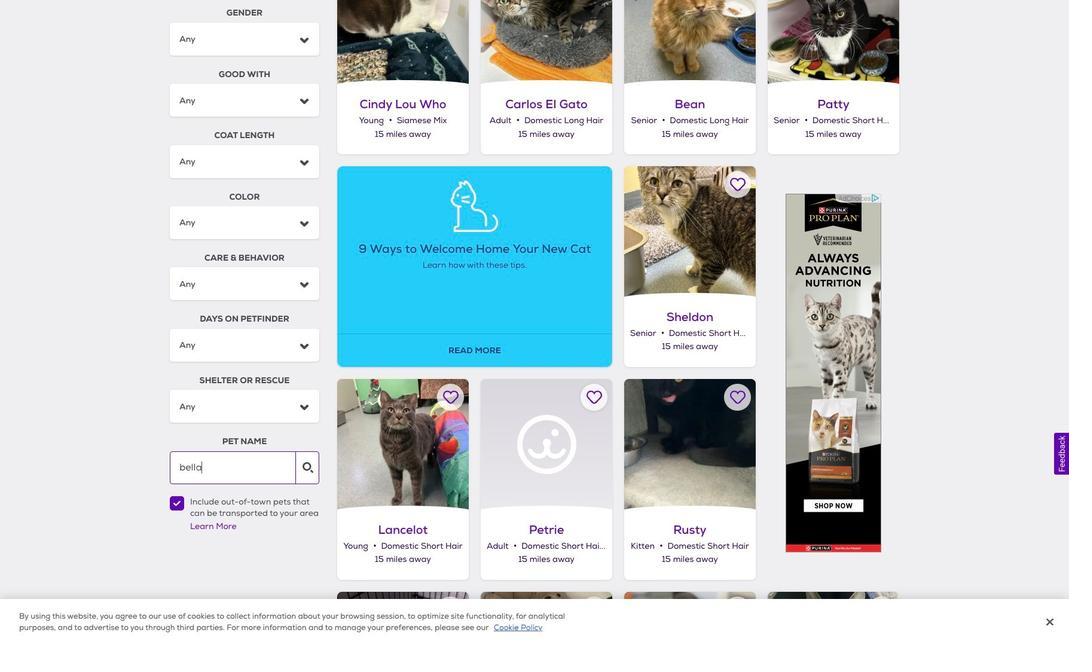 Task type: vqa. For each thing, say whether or not it's contained in the screenshot.
the Carlos El Gato, adoptable Cat, Adult Male Domestic Long Hair, 15 miles away. Image
yes



Task type: locate. For each thing, give the bounding box(es) containing it.
sheldon, adoptable cat, senior male domestic short hair, 15 miles away. image
[[625, 166, 756, 298]]

patty, adoptable cat, senior female domestic short hair, 15 miles away. image
[[768, 0, 900, 85]]

carlos el gato, adoptable cat, adult male domestic long hair, 15 miles away. image
[[481, 0, 613, 85]]

daisy, adoptable cat, senior female domestic short hair, 15 miles away. image
[[481, 592, 613, 649]]

bean, adoptable cat, senior male domestic long hair, 15 miles away. image
[[625, 0, 756, 85]]

lancelot, adoptable cat, young male domestic short hair, 15 miles away. image
[[337, 379, 469, 511]]

advertisement element
[[786, 194, 882, 553]]

rusty, adoptable cat, kitten male domestic short hair, 15 miles away. image
[[625, 379, 756, 511]]

cindy lou who, adoptable cat, young female siamese mix, 15 miles away. image
[[337, 0, 469, 85]]

zoe, adoptable cat, senior female domestic short hair, 15 miles away. image
[[625, 592, 756, 649]]

None text field
[[170, 451, 319, 484]]

cat image
[[444, 175, 506, 238]]



Task type: describe. For each thing, give the bounding box(es) containing it.
jackie, adoptable cat, senior female domestic short hair, 15 miles away. image
[[768, 592, 900, 649]]

bubbles, adoptable cat, young female domestic short hair, 15 miles away. image
[[337, 592, 469, 649]]

privacy alert dialog
[[0, 599, 1070, 649]]



